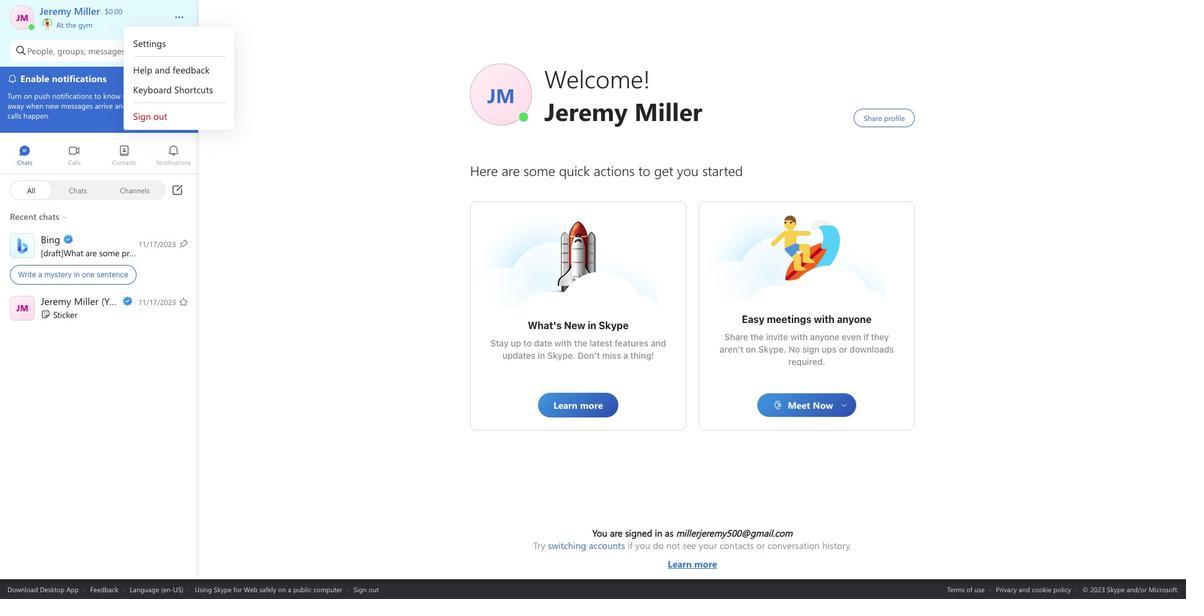 Task type: locate. For each thing, give the bounding box(es) containing it.
download
[[7, 585, 38, 594]]

skype left for
[[214, 585, 232, 594]]

on inside share the invite with anyone even if they aren't on skype. no sign ups or downloads required.
[[746, 344, 756, 355]]

a inside button
[[38, 270, 42, 279]]

0 vertical spatial and
[[651, 338, 666, 349]]

learn
[[668, 558, 692, 570]]

aren't
[[720, 344, 744, 355]]

0 vertical spatial skype
[[599, 320, 629, 331]]

0 vertical spatial if
[[864, 332, 869, 342]]

a left public
[[288, 585, 292, 594]]

0 horizontal spatial skype.
[[548, 350, 576, 361]]

1 horizontal spatial skype
[[599, 320, 629, 331]]

the inside share the invite with anyone even if they aren't on skype. no sign ups or downloads required.
[[751, 332, 764, 342]]

in left the as
[[655, 527, 663, 540]]

channels
[[120, 185, 150, 195]]

to
[[524, 338, 532, 349]]

as
[[665, 527, 674, 540]]

1 vertical spatial skype
[[214, 585, 232, 594]]

or inside try switching accounts if you do not see your contacts or conversation history. learn more
[[757, 540, 765, 552]]

in right new
[[588, 320, 597, 331]]

1 vertical spatial if
[[628, 540, 633, 552]]

and up thing!
[[651, 338, 666, 349]]

on down share
[[746, 344, 756, 355]]

the up don't
[[574, 338, 588, 349]]

1 horizontal spatial with
[[791, 332, 808, 342]]

1 horizontal spatial on
[[746, 344, 756, 355]]

1 horizontal spatial if
[[864, 332, 869, 342]]

use
[[975, 585, 985, 594]]

2 horizontal spatial the
[[751, 332, 764, 342]]

a down features
[[624, 350, 628, 361]]

in
[[74, 270, 80, 279], [588, 320, 597, 331], [538, 350, 545, 361], [655, 527, 663, 540]]

switching accounts link
[[548, 540, 625, 552]]

0 horizontal spatial the
[[66, 20, 76, 30]]

sticker button
[[0, 291, 198, 327]]

ups
[[822, 344, 837, 355]]

updates
[[503, 350, 536, 361]]

terms of use link
[[948, 585, 985, 594]]

1 vertical spatial or
[[757, 540, 765, 552]]

cookie
[[1032, 585, 1052, 594]]

sign
[[354, 585, 367, 594]]

stay up to date with the latest features and updates in skype. don't miss a thing!
[[491, 338, 669, 361]]

(en-
[[161, 585, 173, 594]]

with
[[814, 314, 835, 325], [791, 332, 808, 342], [555, 338, 572, 349]]

people, groups, messages, web
[[27, 45, 145, 57]]

not
[[667, 540, 681, 552]]

language (en-us)
[[130, 585, 184, 594]]

anyone up the even
[[837, 314, 872, 325]]

1 horizontal spatial a
[[288, 585, 292, 594]]

using skype for web safely on a public computer link
[[195, 585, 343, 594]]

privacy and cookie policy link
[[997, 585, 1072, 594]]

safely
[[260, 585, 276, 594]]

menu
[[125, 57, 235, 103]]

skype. down invite
[[759, 344, 787, 355]]

0 vertical spatial or
[[839, 344, 848, 355]]

anyone
[[837, 314, 872, 325], [810, 332, 840, 342]]

contacts
[[720, 540, 754, 552]]

1 vertical spatial anyone
[[810, 332, 840, 342]]

what's
[[528, 320, 562, 331]]

the down 'easy'
[[751, 332, 764, 342]]

1 horizontal spatial or
[[839, 344, 848, 355]]

1 vertical spatial and
[[1019, 585, 1031, 594]]

tab list
[[0, 140, 198, 174]]

desktop
[[40, 585, 65, 594]]

the right at on the top left of page
[[66, 20, 76, 30]]

0 vertical spatial a
[[38, 270, 42, 279]]

up
[[511, 338, 521, 349]]

the inside button
[[66, 20, 76, 30]]

skype. down date
[[548, 350, 576, 361]]

skype
[[599, 320, 629, 331], [214, 585, 232, 594]]

1 horizontal spatial skype.
[[759, 344, 787, 355]]

in left one
[[74, 270, 80, 279]]

in down date
[[538, 350, 545, 361]]

0 horizontal spatial if
[[628, 540, 633, 552]]

0 horizontal spatial and
[[651, 338, 666, 349]]

0 vertical spatial on
[[746, 344, 756, 355]]

write a mystery in one sentence
[[18, 270, 128, 279]]

2 vertical spatial a
[[288, 585, 292, 594]]

share
[[725, 332, 749, 342]]

skype up latest
[[599, 320, 629, 331]]

or right ups
[[839, 344, 848, 355]]

using
[[195, 585, 212, 594]]

with up no
[[791, 332, 808, 342]]

0 horizontal spatial or
[[757, 540, 765, 552]]

the for gym
[[66, 20, 76, 30]]

on right safely
[[278, 585, 286, 594]]

1 vertical spatial on
[[278, 585, 286, 594]]

or
[[839, 344, 848, 355], [757, 540, 765, 552]]

you are signed in as
[[593, 527, 676, 540]]

the
[[66, 20, 76, 30], [751, 332, 764, 342], [574, 338, 588, 349]]

web
[[244, 585, 258, 594]]

at the gym
[[54, 20, 93, 30]]

easy
[[742, 314, 765, 325]]

anyone up ups
[[810, 332, 840, 342]]

language
[[130, 585, 159, 594]]

with up ups
[[814, 314, 835, 325]]

if left you
[[628, 540, 633, 552]]

history.
[[823, 540, 852, 552]]

sign
[[803, 344, 820, 355]]

messages,
[[88, 45, 127, 57]]

no
[[789, 344, 800, 355]]

if up downloads
[[864, 332, 869, 342]]

people, groups, messages, web button
[[10, 40, 164, 62]]

in inside stay up to date with the latest features and updates in skype. don't miss a thing!
[[538, 350, 545, 361]]

try
[[533, 540, 546, 552]]

1 horizontal spatial the
[[574, 338, 588, 349]]

write a mystery in one sentence button
[[0, 230, 198, 290]]

on
[[746, 344, 756, 355], [278, 585, 286, 594]]

the inside stay up to date with the latest features and updates in skype. don't miss a thing!
[[574, 338, 588, 349]]

or right the contacts
[[757, 540, 765, 552]]

2 horizontal spatial a
[[624, 350, 628, 361]]

public
[[293, 585, 312, 594]]

1 vertical spatial a
[[624, 350, 628, 361]]

you
[[593, 527, 608, 540]]

0 horizontal spatial a
[[38, 270, 42, 279]]

1 horizontal spatial and
[[1019, 585, 1031, 594]]

feedback
[[90, 585, 118, 594]]

a
[[38, 270, 42, 279], [624, 350, 628, 361], [288, 585, 292, 594]]

with right date
[[555, 338, 572, 349]]

0 horizontal spatial with
[[555, 338, 572, 349]]

gym
[[78, 20, 93, 30]]

don't
[[578, 350, 600, 361]]

a right write
[[38, 270, 42, 279]]

and left cookie
[[1019, 585, 1031, 594]]



Task type: describe. For each thing, give the bounding box(es) containing it.
launch
[[541, 221, 570, 234]]

switching
[[548, 540, 587, 552]]

at the gym button
[[40, 17, 162, 30]]

learn more link
[[533, 552, 852, 570]]

a inside stay up to date with the latest features and updates in skype. don't miss a thing!
[[624, 350, 628, 361]]

what's new in skype
[[528, 320, 629, 331]]

accounts
[[589, 540, 625, 552]]

latest
[[590, 338, 613, 349]]

mystery
[[44, 270, 72, 279]]

stay
[[491, 338, 509, 349]]

meetings
[[767, 314, 812, 325]]

they
[[871, 332, 889, 342]]

downloads
[[850, 344, 894, 355]]

skype. inside stay up to date with the latest features and updates in skype. don't miss a thing!
[[548, 350, 576, 361]]

if inside share the invite with anyone even if they aren't on skype. no sign ups or downloads required.
[[864, 332, 869, 342]]

us)
[[173, 585, 184, 594]]

or inside share the invite with anyone even if they aren't on skype. no sign ups or downloads required.
[[839, 344, 848, 355]]

and inside stay up to date with the latest features and updates in skype. don't miss a thing!
[[651, 338, 666, 349]]

you
[[636, 540, 651, 552]]

people,
[[27, 45, 55, 57]]

miss
[[602, 350, 621, 361]]

using skype for web safely on a public computer
[[195, 585, 343, 594]]

computer
[[314, 585, 343, 594]]

privacy and cookie policy
[[997, 585, 1072, 594]]

sign out link
[[354, 585, 379, 594]]

anyone inside share the invite with anyone even if they aren't on skype. no sign ups or downloads required.
[[810, 332, 840, 342]]

conversation
[[768, 540, 820, 552]]

easy meetings with anyone
[[742, 314, 872, 325]]

sticker
[[53, 309, 77, 320]]

date
[[534, 338, 552, 349]]

sentence
[[97, 270, 128, 279]]

invite
[[766, 332, 789, 342]]

see
[[683, 540, 697, 552]]

at
[[56, 20, 64, 30]]

skype. inside share the invite with anyone even if they aren't on skype. no sign ups or downloads required.
[[759, 344, 787, 355]]

even
[[842, 332, 862, 342]]

share the invite with anyone even if they aren't on skype. no sign ups or downloads required.
[[720, 332, 897, 367]]

features
[[615, 338, 649, 349]]

privacy
[[997, 585, 1017, 594]]

with inside stay up to date with the latest features and updates in skype. don't miss a thing!
[[555, 338, 572, 349]]

2 horizontal spatial with
[[814, 314, 835, 325]]

all
[[27, 185, 35, 195]]

with inside share the invite with anyone even if they aren't on skype. no sign ups or downloads required.
[[791, 332, 808, 342]]

policy
[[1054, 585, 1072, 594]]

sign out
[[354, 585, 379, 594]]

signed
[[625, 527, 653, 540]]

app
[[66, 585, 79, 594]]

try switching accounts if you do not see your contacts or conversation history. learn more
[[533, 540, 852, 570]]

one
[[82, 270, 95, 279]]

new
[[564, 320, 586, 331]]

the for invite
[[751, 332, 764, 342]]

of
[[967, 585, 973, 594]]

for
[[234, 585, 242, 594]]

language (en-us) link
[[130, 585, 184, 594]]

mansurfer
[[770, 214, 814, 227]]

terms
[[948, 585, 965, 594]]

thing!
[[631, 350, 654, 361]]

terms of use
[[948, 585, 985, 594]]

write
[[18, 270, 36, 279]]

in inside button
[[74, 270, 80, 279]]

chats
[[69, 185, 87, 195]]

feedback link
[[90, 585, 118, 594]]

download desktop app
[[7, 585, 79, 594]]

download desktop app link
[[7, 585, 79, 594]]

0 horizontal spatial skype
[[214, 585, 232, 594]]

0 horizontal spatial on
[[278, 585, 286, 594]]

web
[[129, 45, 145, 57]]

your
[[699, 540, 718, 552]]

0 vertical spatial anyone
[[837, 314, 872, 325]]

more
[[695, 558, 718, 570]]

out
[[369, 585, 379, 594]]

groups,
[[57, 45, 86, 57]]

do
[[653, 540, 664, 552]]

required.
[[789, 357, 826, 367]]

if inside try switching accounts if you do not see your contacts or conversation history. learn more
[[628, 540, 633, 552]]

are
[[610, 527, 623, 540]]



Task type: vqa. For each thing, say whether or not it's contained in the screenshot.
and in the Stay up to date with the latest features and updates in Skype. Don't miss a thing!
yes



